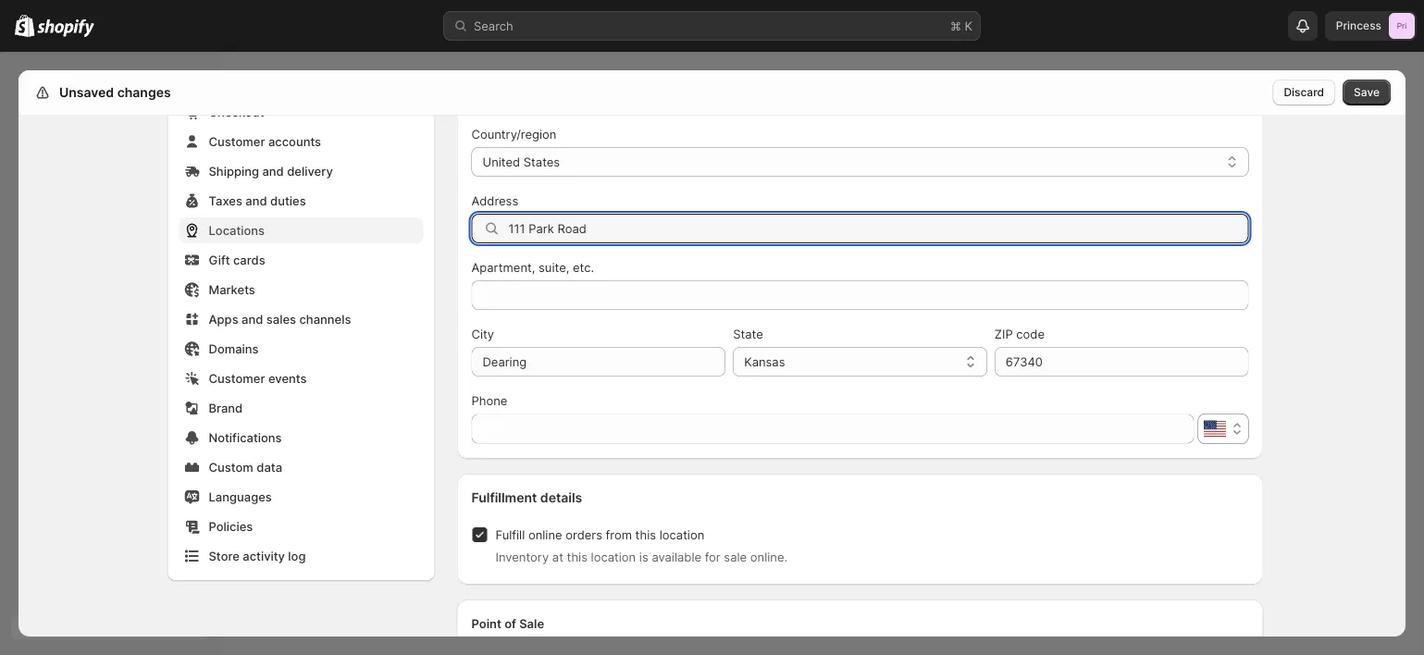 Task type: describe. For each thing, give the bounding box(es) containing it.
checkout
[[209, 105, 264, 119]]

locations
[[209, 223, 265, 237]]

united states
[[483, 155, 560, 169]]

notifications link
[[179, 425, 423, 451]]

states
[[524, 155, 560, 169]]

and for apps
[[242, 312, 263, 326]]

0 vertical spatial location
[[660, 527, 705, 542]]

apps
[[209, 312, 238, 326]]

2 address from the top
[[472, 193, 518, 208]]

log
[[288, 549, 306, 563]]

custom data link
[[179, 454, 423, 480]]

for
[[705, 550, 721, 564]]

inventory at this location is available for sale online.
[[496, 550, 788, 564]]

search
[[474, 19, 513, 33]]

activity
[[243, 549, 285, 563]]

shipping
[[209, 164, 259, 178]]

customer accounts
[[209, 134, 321, 149]]

zip
[[995, 327, 1013, 341]]

changes
[[117, 85, 171, 100]]

Phone text field
[[472, 414, 1194, 444]]

online.
[[750, 550, 788, 564]]

available
[[652, 550, 702, 564]]

united states (+1) image
[[1204, 421, 1226, 437]]

point
[[472, 616, 502, 631]]

⌘
[[950, 19, 961, 33]]

markets link
[[179, 277, 423, 303]]

code
[[1016, 327, 1045, 341]]

notifications
[[209, 430, 282, 445]]

custom
[[209, 460, 253, 474]]

shipping and delivery
[[209, 164, 333, 178]]

taxes and duties
[[209, 193, 306, 208]]

unsaved changes
[[59, 85, 171, 100]]

custom data
[[209, 460, 282, 474]]

cards
[[233, 253, 265, 267]]

customer accounts link
[[179, 129, 423, 155]]

customer events link
[[179, 366, 423, 391]]

gift cards link
[[179, 247, 423, 273]]

customer events
[[209, 371, 307, 385]]

domains link
[[179, 336, 423, 362]]

apartment,
[[472, 260, 535, 274]]

princess image
[[1389, 13, 1415, 39]]

delivery
[[287, 164, 333, 178]]

apps and sales channels link
[[179, 306, 423, 332]]

save button
[[1343, 80, 1391, 105]]

apartment, suite, etc.
[[472, 260, 594, 274]]

ZIP code text field
[[995, 347, 1249, 377]]

settings dialog
[[19, 0, 1406, 655]]

is
[[639, 550, 649, 564]]

markets
[[209, 282, 255, 297]]

point of sale
[[472, 616, 544, 631]]

etc.
[[573, 260, 594, 274]]

brand
[[209, 401, 243, 415]]

gift cards
[[209, 253, 265, 267]]

duties
[[270, 193, 306, 208]]



Task type: locate. For each thing, give the bounding box(es) containing it.
0 horizontal spatial shopify image
[[15, 14, 34, 37]]

checkout link
[[179, 99, 423, 125]]

1 vertical spatial address
[[472, 193, 518, 208]]

fulfill online orders from this location
[[496, 527, 705, 542]]

sale
[[519, 616, 544, 631]]

customer down domains
[[209, 371, 265, 385]]

customer down checkout
[[209, 134, 265, 149]]

customer for customer events
[[209, 371, 265, 385]]

Address text field
[[509, 214, 1249, 243]]

2 customer from the top
[[209, 371, 265, 385]]

Apartment, suite, etc. text field
[[472, 280, 1249, 310]]

at
[[552, 550, 563, 564]]

address down united
[[472, 193, 518, 208]]

this right at
[[567, 550, 588, 564]]

suite,
[[539, 260, 569, 274]]

customer
[[209, 134, 265, 149], [209, 371, 265, 385]]

location up available
[[660, 527, 705, 542]]

store
[[209, 549, 240, 563]]

sales
[[266, 312, 296, 326]]

fulfillment
[[472, 490, 537, 506]]

0 vertical spatial address
[[472, 100, 524, 116]]

languages
[[209, 490, 272, 504]]

fulfill
[[496, 527, 525, 542]]

0 vertical spatial customer
[[209, 134, 265, 149]]

1 horizontal spatial location
[[660, 527, 705, 542]]

and for shipping
[[262, 164, 284, 178]]

sale
[[724, 550, 747, 564]]

locations link
[[179, 217, 423, 243]]

discard button
[[1273, 80, 1335, 105]]

location
[[660, 527, 705, 542], [591, 550, 636, 564]]

of
[[504, 616, 516, 631]]

and down customer accounts
[[262, 164, 284, 178]]

and for taxes
[[246, 193, 267, 208]]

dialog
[[1413, 70, 1424, 637]]

City text field
[[472, 347, 726, 377]]

data
[[257, 460, 282, 474]]

and right taxes
[[246, 193, 267, 208]]

1 horizontal spatial this
[[635, 527, 656, 542]]

address
[[472, 100, 524, 116], [472, 193, 518, 208]]

k
[[965, 19, 973, 33]]

1 vertical spatial and
[[246, 193, 267, 208]]

zip code
[[995, 327, 1045, 341]]

save
[[1354, 86, 1380, 99]]

address up country/region
[[472, 100, 524, 116]]

store activity log
[[209, 549, 306, 563]]

princess
[[1336, 19, 1382, 32]]

policies link
[[179, 514, 423, 540]]

country/region
[[472, 127, 557, 141]]

0 horizontal spatial this
[[567, 550, 588, 564]]

domains
[[209, 341, 259, 356]]

details
[[540, 490, 582, 506]]

settings
[[56, 85, 108, 100]]

online
[[528, 527, 562, 542]]

store activity log link
[[179, 543, 423, 569]]

2 vertical spatial and
[[242, 312, 263, 326]]

1 vertical spatial customer
[[209, 371, 265, 385]]

languages link
[[179, 484, 423, 510]]

and right apps
[[242, 312, 263, 326]]

this up is
[[635, 527, 656, 542]]

brand link
[[179, 395, 423, 421]]

state
[[733, 327, 763, 341]]

taxes and duties link
[[179, 188, 423, 214]]

0 vertical spatial and
[[262, 164, 284, 178]]

accounts
[[268, 134, 321, 149]]

unsaved
[[59, 85, 114, 100]]

shopify image
[[15, 14, 34, 37], [37, 19, 95, 37]]

discard
[[1284, 86, 1324, 99]]

gift
[[209, 253, 230, 267]]

this
[[635, 527, 656, 542], [567, 550, 588, 564]]

location down from
[[591, 550, 636, 564]]

and
[[262, 164, 284, 178], [246, 193, 267, 208], [242, 312, 263, 326]]

1 address from the top
[[472, 100, 524, 116]]

events
[[268, 371, 307, 385]]

orders
[[566, 527, 602, 542]]

0 horizontal spatial location
[[591, 550, 636, 564]]

⌘ k
[[950, 19, 973, 33]]

channels
[[299, 312, 351, 326]]

shipping and delivery link
[[179, 158, 423, 184]]

from
[[606, 527, 632, 542]]

policies
[[209, 519, 253, 534]]

city
[[472, 327, 494, 341]]

phone
[[472, 393, 507, 408]]

fulfillment details
[[472, 490, 582, 506]]

apps and sales channels
[[209, 312, 351, 326]]

taxes
[[209, 193, 242, 208]]

0 vertical spatial this
[[635, 527, 656, 542]]

kansas
[[744, 354, 785, 369]]

customer for customer accounts
[[209, 134, 265, 149]]

inventory
[[496, 550, 549, 564]]

1 customer from the top
[[209, 134, 265, 149]]

1 vertical spatial location
[[591, 550, 636, 564]]

1 vertical spatial this
[[567, 550, 588, 564]]

united
[[483, 155, 520, 169]]

1 horizontal spatial shopify image
[[37, 19, 95, 37]]



Task type: vqa. For each thing, say whether or not it's contained in the screenshot.
Phone text field
yes



